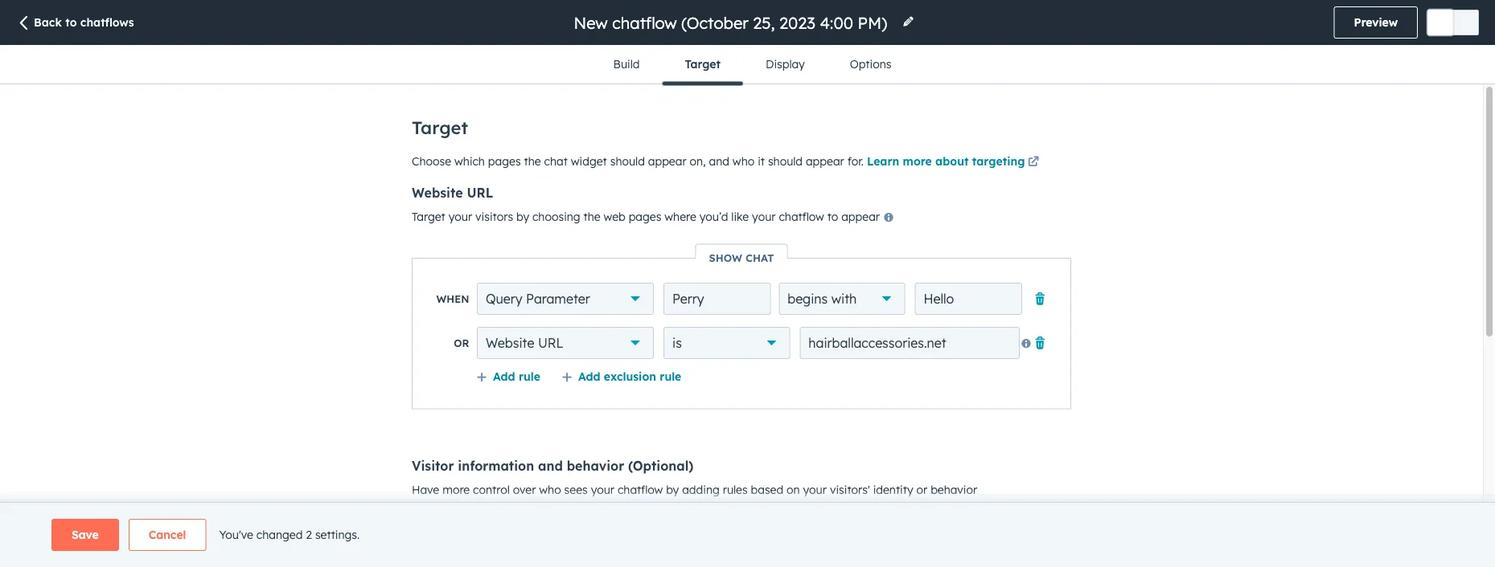 Task type: describe. For each thing, give the bounding box(es) containing it.
to inside button
[[65, 15, 77, 29]]

query parameter button
[[477, 283, 654, 315]]

appear left the on,
[[648, 154, 687, 168]]

1 vertical spatial behavior
[[931, 483, 977, 497]]

settings.
[[315, 529, 360, 543]]

0 vertical spatial chatflow
[[779, 210, 824, 224]]

(optional)
[[628, 458, 694, 474]]

rule inside add rule button
[[519, 370, 541, 384]]

1 vertical spatial chatflow
[[618, 483, 663, 497]]

0 horizontal spatial the
[[524, 154, 541, 168]]

0 vertical spatial by
[[516, 210, 529, 224]]

preview button
[[1334, 6, 1418, 39]]

with
[[831, 291, 857, 307]]

build
[[613, 57, 640, 71]]

url inside popup button
[[538, 335, 563, 352]]

save
[[72, 529, 99, 543]]

sees
[[564, 483, 588, 497]]

choose
[[412, 154, 451, 168]]

0 horizontal spatial who
[[539, 483, 561, 497]]

begins
[[788, 291, 828, 307]]

1 vertical spatial by
[[666, 483, 679, 497]]

visitor information and  behavior (optional)
[[412, 458, 694, 474]]

navigation containing build
[[591, 45, 914, 86]]

more for learn
[[903, 154, 932, 168]]

show chat
[[709, 251, 774, 265]]

add exclusion rule
[[578, 370, 682, 384]]

choose which pages the chat widget should appear on, and who it should appear for.
[[412, 154, 867, 168]]

2 should from the left
[[768, 154, 803, 168]]

choosing
[[533, 210, 580, 224]]

target inside button
[[685, 57, 721, 71]]

target your visitors by choosing the web pages where you'd like your chatflow to appear
[[412, 210, 883, 224]]

1 vertical spatial target
[[412, 117, 468, 139]]

visitors
[[475, 210, 513, 224]]

is button
[[664, 327, 790, 360]]

web
[[604, 210, 626, 224]]

display button
[[743, 45, 827, 84]]

widget
[[571, 154, 607, 168]]

0 vertical spatial url
[[467, 185, 494, 201]]

learn more about targeting link
[[867, 153, 1042, 172]]

visitors'
[[830, 483, 870, 497]]

add for add rule
[[493, 370, 515, 384]]

options button
[[827, 45, 914, 84]]

0 horizontal spatial and
[[538, 458, 563, 474]]

build button
[[591, 45, 662, 84]]

back to chatflows button
[[16, 15, 134, 32]]

exclusion
[[604, 370, 656, 384]]

your right sees
[[591, 483, 615, 497]]

information
[[458, 458, 534, 474]]

yoursite.com text field
[[800, 327, 1020, 360]]

your right on
[[803, 483, 827, 497]]

query
[[486, 291, 523, 307]]

link opens in a new window image inside learn more about targeting link
[[1028, 157, 1039, 168]]

your left visitors
[[449, 210, 472, 224]]

cancel
[[149, 529, 186, 543]]

appear down for. at the top right
[[842, 210, 880, 224]]

it
[[758, 154, 765, 168]]

add rule
[[493, 370, 541, 384]]

1 horizontal spatial pages
[[629, 210, 662, 224]]

adding
[[682, 483, 720, 497]]

begins with button
[[779, 283, 905, 315]]

query parameter
[[486, 291, 590, 307]]

0 horizontal spatial behavior
[[567, 458, 624, 474]]

on,
[[690, 154, 706, 168]]

target button
[[662, 45, 743, 86]]

you'd
[[700, 210, 728, 224]]

back to chatflows
[[34, 15, 134, 29]]



Task type: vqa. For each thing, say whether or not it's contained in the screenshot.
the WHEN in the left of the page
yes



Task type: locate. For each thing, give the bounding box(es) containing it.
1 vertical spatial more
[[443, 483, 470, 497]]

1 vertical spatial website
[[486, 335, 534, 352]]

by down (optional)
[[666, 483, 679, 497]]

url
[[467, 185, 494, 201], [538, 335, 563, 352]]

website down choose
[[412, 185, 463, 201]]

0 vertical spatial target
[[685, 57, 721, 71]]

like
[[731, 210, 749, 224]]

show
[[709, 251, 742, 265]]

should right it
[[768, 154, 803, 168]]

should right widget
[[610, 154, 645, 168]]

0 horizontal spatial website
[[412, 185, 463, 201]]

on
[[787, 483, 800, 497]]

appear left for. at the top right
[[806, 154, 844, 168]]

rule inside add exclusion rule button
[[660, 370, 682, 384]]

1 horizontal spatial behavior
[[931, 483, 977, 497]]

1 vertical spatial to
[[827, 210, 838, 224]]

pages right which
[[488, 154, 521, 168]]

behavior right or
[[931, 483, 977, 497]]

1 horizontal spatial should
[[768, 154, 803, 168]]

targeting
[[972, 154, 1025, 168]]

save button
[[51, 520, 119, 552]]

the left web at the top
[[584, 210, 601, 224]]

rule down website url popup button
[[519, 370, 541, 384]]

and right information
[[538, 458, 563, 474]]

1 vertical spatial pages
[[629, 210, 662, 224]]

learn
[[867, 154, 900, 168]]

target
[[685, 57, 721, 71], [412, 117, 468, 139], [412, 210, 445, 224]]

website
[[412, 185, 463, 201], [486, 335, 534, 352]]

display
[[766, 57, 805, 71]]

1 vertical spatial the
[[584, 210, 601, 224]]

2 vertical spatial target
[[412, 210, 445, 224]]

1 horizontal spatial the
[[584, 210, 601, 224]]

1 horizontal spatial to
[[827, 210, 838, 224]]

behavior
[[567, 458, 624, 474], [931, 483, 977, 497]]

1 link opens in a new window image from the top
[[1028, 153, 1039, 172]]

1 add from the left
[[493, 370, 515, 384]]

0 vertical spatial website url
[[412, 185, 494, 201]]

add rule button
[[476, 370, 541, 384]]

1 rule from the left
[[519, 370, 541, 384]]

link opens in a new window image
[[1028, 153, 1039, 172], [1028, 157, 1039, 168]]

0 vertical spatial behavior
[[567, 458, 624, 474]]

more for have
[[443, 483, 470, 497]]

0 horizontal spatial to
[[65, 15, 77, 29]]

back
[[34, 15, 62, 29]]

add exclusion rule button
[[561, 370, 682, 384]]

1 vertical spatial url
[[538, 335, 563, 352]]

more
[[903, 154, 932, 168], [443, 483, 470, 497]]

have
[[412, 483, 439, 497]]

behavior up sees
[[567, 458, 624, 474]]

rule down is
[[660, 370, 682, 384]]

to
[[65, 15, 77, 29], [827, 210, 838, 224]]

rules
[[723, 483, 748, 497]]

is
[[673, 335, 682, 352]]

0 horizontal spatial url
[[467, 185, 494, 201]]

website url inside popup button
[[486, 335, 563, 352]]

begins with
[[788, 291, 857, 307]]

show chat link
[[696, 251, 787, 265]]

your right like
[[752, 210, 776, 224]]

visitor
[[412, 458, 454, 474]]

0 horizontal spatial add
[[493, 370, 515, 384]]

website url down which
[[412, 185, 494, 201]]

add for add exclusion rule
[[578, 370, 601, 384]]

about
[[936, 154, 969, 168]]

None field
[[572, 12, 893, 33]]

preview
[[1354, 15, 1398, 29]]

0 horizontal spatial by
[[516, 210, 529, 224]]

chatflows
[[80, 15, 134, 29]]

target down choose
[[412, 210, 445, 224]]

cancel button
[[129, 520, 206, 552]]

2 link opens in a new window image from the top
[[1028, 157, 1039, 168]]

who down visitor information and  behavior (optional) at the left bottom
[[539, 483, 561, 497]]

Value text field
[[915, 283, 1022, 315]]

Name text field
[[664, 283, 771, 315]]

website url up add rule
[[486, 335, 563, 352]]

0 vertical spatial pages
[[488, 154, 521, 168]]

or
[[454, 337, 469, 350]]

website inside popup button
[[486, 335, 534, 352]]

0 vertical spatial the
[[524, 154, 541, 168]]

you've changed 2 settings.
[[219, 529, 360, 543]]

navigation
[[591, 45, 914, 86]]

0 horizontal spatial chatflow
[[618, 483, 663, 497]]

when
[[436, 293, 469, 306]]

0 horizontal spatial more
[[443, 483, 470, 497]]

options
[[850, 57, 892, 71]]

1 vertical spatial who
[[539, 483, 561, 497]]

appear
[[648, 154, 687, 168], [806, 154, 844, 168], [842, 210, 880, 224]]

url up visitors
[[467, 185, 494, 201]]

1 vertical spatial and
[[538, 458, 563, 474]]

0 vertical spatial to
[[65, 15, 77, 29]]

0 vertical spatial more
[[903, 154, 932, 168]]

you've
[[219, 529, 253, 543]]

identity
[[873, 483, 913, 497]]

have more control over who sees your chatflow by adding rules based on your visitors' identity or behavior
[[412, 483, 977, 497]]

who
[[733, 154, 755, 168], [539, 483, 561, 497]]

for.
[[848, 154, 864, 168]]

where
[[665, 210, 696, 224]]

chatflow down (optional)
[[618, 483, 663, 497]]

more right "have"
[[443, 483, 470, 497]]

0 horizontal spatial should
[[610, 154, 645, 168]]

control
[[473, 483, 510, 497]]

2
[[306, 529, 312, 543]]

website up add rule button
[[486, 335, 534, 352]]

add
[[493, 370, 515, 384], [578, 370, 601, 384]]

1 horizontal spatial and
[[709, 154, 730, 168]]

target right build
[[685, 57, 721, 71]]

target up choose
[[412, 117, 468, 139]]

rule
[[519, 370, 541, 384], [660, 370, 682, 384]]

learn more about targeting
[[867, 154, 1025, 168]]

url down parameter
[[538, 335, 563, 352]]

based
[[751, 483, 784, 497]]

website url
[[412, 185, 494, 201], [486, 335, 563, 352]]

more right learn
[[903, 154, 932, 168]]

pages right web at the top
[[629, 210, 662, 224]]

chat
[[746, 251, 774, 265]]

1 horizontal spatial add
[[578, 370, 601, 384]]

chatflow right like
[[779, 210, 824, 224]]

1 horizontal spatial url
[[538, 335, 563, 352]]

add left exclusion
[[578, 370, 601, 384]]

and
[[709, 154, 730, 168], [538, 458, 563, 474]]

0 horizontal spatial pages
[[488, 154, 521, 168]]

chatflow
[[779, 210, 824, 224], [618, 483, 663, 497]]

by right visitors
[[516, 210, 529, 224]]

1 horizontal spatial website
[[486, 335, 534, 352]]

add down website url popup button
[[493, 370, 515, 384]]

0 vertical spatial and
[[709, 154, 730, 168]]

0 vertical spatial website
[[412, 185, 463, 201]]

the
[[524, 154, 541, 168], [584, 210, 601, 224]]

and right the on,
[[709, 154, 730, 168]]

your
[[449, 210, 472, 224], [752, 210, 776, 224], [591, 483, 615, 497], [803, 483, 827, 497]]

1 horizontal spatial who
[[733, 154, 755, 168]]

1 horizontal spatial rule
[[660, 370, 682, 384]]

over
[[513, 483, 536, 497]]

1 horizontal spatial by
[[666, 483, 679, 497]]

who left it
[[733, 154, 755, 168]]

2 add from the left
[[578, 370, 601, 384]]

or
[[917, 483, 928, 497]]

2 rule from the left
[[660, 370, 682, 384]]

website url button
[[477, 327, 654, 360]]

1 horizontal spatial more
[[903, 154, 932, 168]]

by
[[516, 210, 529, 224], [666, 483, 679, 497]]

1 should from the left
[[610, 154, 645, 168]]

1 vertical spatial website url
[[486, 335, 563, 352]]

chat
[[544, 154, 568, 168]]

changed
[[256, 529, 303, 543]]

which
[[455, 154, 485, 168]]

1 horizontal spatial chatflow
[[779, 210, 824, 224]]

0 vertical spatial who
[[733, 154, 755, 168]]

0 horizontal spatial rule
[[519, 370, 541, 384]]

should
[[610, 154, 645, 168], [768, 154, 803, 168]]

pages
[[488, 154, 521, 168], [629, 210, 662, 224]]

the left chat
[[524, 154, 541, 168]]

parameter
[[526, 291, 590, 307]]



